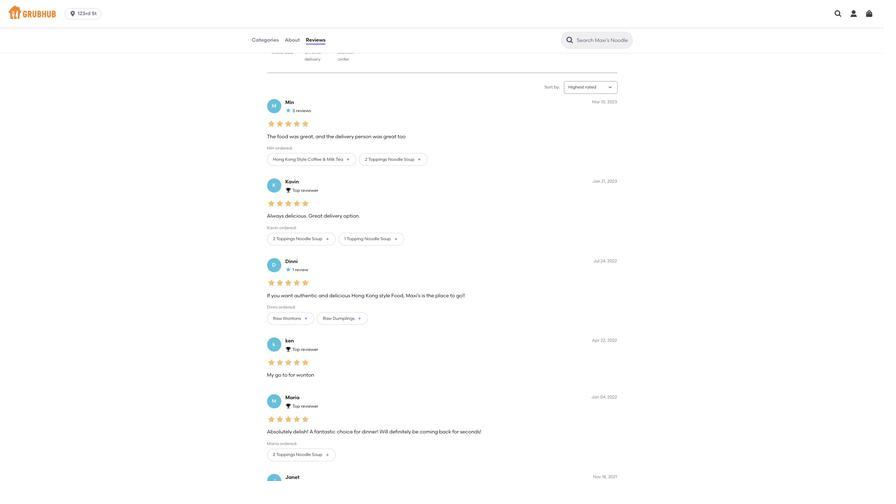 Task type: vqa. For each thing, say whether or not it's contained in the screenshot.


Task type: locate. For each thing, give the bounding box(es) containing it.
2 vertical spatial 2022
[[608, 395, 618, 400]]

raw down dinni ordered:
[[273, 316, 282, 321]]

0 vertical spatial kong
[[285, 157, 296, 162]]

0 vertical spatial 2
[[365, 157, 368, 162]]

0 horizontal spatial dinni
[[267, 305, 278, 310]]

toppings for 2 toppings noodle soup button to the middle
[[277, 237, 295, 242]]

2 top reviewer from the top
[[293, 347, 318, 352]]

0 vertical spatial hong
[[273, 157, 284, 162]]

delivery inside 91 on time delivery
[[305, 57, 321, 62]]

reviewer up the a
[[301, 404, 318, 409]]

great
[[384, 134, 397, 140]]

toppings for top 2 toppings noodle soup button
[[369, 157, 387, 162]]

0 horizontal spatial 1
[[293, 268, 294, 273]]

want
[[281, 293, 293, 299]]

2 vertical spatial top
[[293, 404, 300, 409]]

toppings down 'great' in the left top of the page
[[369, 157, 387, 162]]

is
[[422, 293, 425, 299]]

1 top reviewer from the top
[[293, 188, 318, 193]]

1 horizontal spatial 1
[[345, 237, 346, 242]]

2 top from the top
[[293, 347, 300, 352]]

top reviewer up always delicious.  great delivery option.
[[293, 188, 318, 193]]

time
[[312, 50, 321, 55]]

soup down "great" at the left top of page
[[312, 237, 323, 242]]

0 vertical spatial 2 toppings noodle soup button
[[359, 153, 428, 166]]

food inside 96 good food
[[284, 50, 293, 55]]

delivery for 91 on time delivery
[[305, 57, 321, 62]]

correct order
[[338, 50, 354, 62]]

1 horizontal spatial kavin
[[286, 179, 299, 185]]

min up 3
[[286, 100, 294, 106]]

top reviewer for ken
[[293, 347, 318, 352]]

2 horizontal spatial svg image
[[866, 10, 874, 18]]

noodle for '1 topping noodle soup' button
[[365, 237, 380, 242]]

2 m from the top
[[272, 399, 276, 405]]

0 horizontal spatial to
[[283, 373, 288, 379]]

ordered: up "raw wontons"
[[279, 305, 296, 310]]

0 horizontal spatial kavin
[[267, 226, 278, 230]]

person
[[355, 134, 372, 140]]

hong
[[273, 157, 284, 162], [352, 293, 365, 299]]

2022 right 24,
[[608, 259, 618, 264]]

0 vertical spatial the
[[326, 134, 334, 140]]

was left 'great' in the left top of the page
[[373, 134, 382, 140]]

1 inside button
[[345, 237, 346, 242]]

1 vertical spatial 2
[[273, 237, 276, 242]]

0 horizontal spatial was
[[290, 134, 299, 140]]

dinni up 1 review
[[286, 259, 298, 265]]

hong down min ordered:
[[273, 157, 284, 162]]

toppings for the bottommost 2 toppings noodle soup button
[[277, 453, 295, 458]]

1 vertical spatial hong
[[352, 293, 365, 299]]

2 down kavin  ordered:
[[273, 237, 276, 242]]

2 vertical spatial 2 toppings noodle soup
[[273, 453, 323, 458]]

0 vertical spatial min
[[286, 100, 294, 106]]

0 vertical spatial reviewer
[[301, 188, 318, 193]]

raw inside button
[[323, 316, 332, 321]]

0 vertical spatial top reviewer
[[293, 188, 318, 193]]

0 vertical spatial 2022
[[608, 259, 618, 264]]

dinni
[[286, 259, 298, 265], [267, 305, 278, 310]]

and for the
[[316, 134, 325, 140]]

2022 right 04,
[[608, 395, 618, 400]]

trophy icon image down ken
[[286, 347, 291, 352]]

ordered: down the delicious.
[[279, 226, 297, 230]]

kong inside button
[[285, 157, 296, 162]]

reviewer up wonton
[[301, 347, 318, 352]]

1 raw from the left
[[273, 316, 282, 321]]

apr 22, 2022
[[593, 338, 618, 343]]

1 horizontal spatial hong
[[352, 293, 365, 299]]

0 vertical spatial toppings
[[369, 157, 387, 162]]

jul 24, 2022
[[594, 259, 618, 264]]

kavin  ordered:
[[267, 226, 297, 230]]

1 review
[[293, 268, 308, 273]]

delicious.
[[285, 213, 308, 219]]

0 vertical spatial maria
[[286, 395, 300, 401]]

jan 21, 2023
[[593, 179, 618, 184]]

0 horizontal spatial min
[[267, 146, 274, 151]]

k
[[273, 342, 276, 348]]

ordered: for delicious.
[[279, 226, 297, 230]]

noodle for 2 toppings noodle soup button to the middle
[[296, 237, 311, 242]]

soup
[[404, 157, 415, 162], [312, 237, 323, 242], [381, 237, 391, 242], [312, 453, 323, 458]]

top down ken
[[293, 347, 300, 352]]

to left go!!
[[450, 293, 455, 299]]

min down the
[[267, 146, 274, 151]]

on
[[305, 50, 311, 55]]

great,
[[300, 134, 315, 140]]

1 vertical spatial maria
[[267, 442, 279, 447]]

food
[[284, 50, 293, 55], [277, 134, 288, 140]]

2 for the bottommost 2 toppings noodle soup button
[[273, 453, 276, 458]]

kavin
[[286, 179, 299, 185], [267, 226, 278, 230]]

svg image
[[835, 10, 843, 18], [850, 10, 859, 18], [866, 10, 874, 18]]

0 vertical spatial 2 toppings noodle soup
[[365, 157, 415, 162]]

1 trophy icon image from the top
[[286, 187, 291, 193]]

2 raw from the left
[[323, 316, 332, 321]]

food right good
[[284, 50, 293, 55]]

1 horizontal spatial kong
[[366, 293, 378, 299]]

2 2022 from the top
[[608, 338, 618, 343]]

noodle for top 2 toppings noodle soup button
[[388, 157, 403, 162]]

kavin right k
[[286, 179, 299, 185]]

kong
[[285, 157, 296, 162], [366, 293, 378, 299]]

1 vertical spatial top
[[293, 347, 300, 352]]

1 vertical spatial jan
[[592, 395, 600, 400]]

trophy icon image for ken
[[286, 347, 291, 352]]

3 trophy icon image from the top
[[286, 404, 291, 409]]

milk
[[327, 157, 335, 162]]

1 vertical spatial 1
[[293, 268, 294, 273]]

review
[[295, 268, 308, 273]]

topping
[[347, 237, 364, 242]]

1 vertical spatial m
[[272, 399, 276, 405]]

min
[[286, 100, 294, 106], [267, 146, 274, 151]]

123rd st button
[[65, 8, 104, 19]]

1 vertical spatial toppings
[[277, 237, 295, 242]]

for right back on the bottom of page
[[453, 430, 459, 436]]

2022 for seconds!
[[608, 395, 618, 400]]

top reviewer for maria
[[293, 404, 318, 409]]

noodle right topping
[[365, 237, 380, 242]]

2022
[[608, 259, 618, 264], [608, 338, 618, 343], [608, 395, 618, 400]]

0 vertical spatial kavin
[[286, 179, 299, 185]]

delivery left person
[[336, 134, 354, 140]]

min for min
[[286, 100, 294, 106]]

1 horizontal spatial to
[[450, 293, 455, 299]]

the
[[326, 134, 334, 140], [427, 293, 434, 299]]

0 vertical spatial and
[[316, 134, 325, 140]]

0 vertical spatial trophy icon image
[[286, 187, 291, 193]]

hong kong style coffee & milk tea
[[273, 157, 343, 162]]

2022 right 22, at the bottom right
[[608, 338, 618, 343]]

definitely
[[390, 430, 411, 436]]

and
[[316, 134, 325, 140], [319, 293, 328, 299]]

jul
[[594, 259, 600, 264]]

noodle down the delicious.
[[296, 237, 311, 242]]

ordered:
[[275, 146, 293, 151], [279, 226, 297, 230], [279, 305, 296, 310], [280, 442, 297, 447]]

2 trophy icon image from the top
[[286, 347, 291, 352]]

delivery
[[305, 57, 321, 62], [336, 134, 354, 140], [324, 213, 342, 219]]

2 vertical spatial 2
[[273, 453, 276, 458]]

0 vertical spatial delivery
[[305, 57, 321, 62]]

m down "my"
[[272, 399, 276, 405]]

1 horizontal spatial dinni
[[286, 259, 298, 265]]

jan
[[593, 179, 601, 184], [592, 395, 600, 400]]

noodle down 'great' in the left top of the page
[[388, 157, 403, 162]]

maria
[[286, 395, 300, 401], [267, 442, 279, 447]]

0 vertical spatial m
[[272, 103, 276, 109]]

top right k
[[293, 188, 300, 193]]

1 was from the left
[[290, 134, 299, 140]]

hong right delicious
[[352, 293, 365, 299]]

1 vertical spatial 2 toppings noodle soup
[[273, 237, 323, 242]]

2 vertical spatial top reviewer
[[293, 404, 318, 409]]

highest rated
[[569, 85, 597, 90]]

maria down absolutely
[[267, 442, 279, 447]]

top reviewer down ken
[[293, 347, 318, 352]]

1 left the review at bottom left
[[293, 268, 294, 273]]

2 toppings noodle soup down maria ordered: on the left bottom
[[273, 453, 323, 458]]

0 vertical spatial jan
[[593, 179, 601, 184]]

choice
[[337, 430, 353, 436]]

reviewer for kavin
[[301, 188, 318, 193]]

delivery down time
[[305, 57, 321, 62]]

2
[[365, 157, 368, 162], [273, 237, 276, 242], [273, 453, 276, 458]]

2023 right 21,
[[608, 179, 618, 184]]

trophy icon image for kavin
[[286, 187, 291, 193]]

dinni down you
[[267, 305, 278, 310]]

delivery right "great" at the left top of page
[[324, 213, 342, 219]]

toppings
[[369, 157, 387, 162], [277, 237, 295, 242], [277, 453, 295, 458]]

0 horizontal spatial for
[[289, 373, 295, 379]]

&
[[323, 157, 326, 162]]

1 vertical spatial 2023
[[608, 179, 618, 184]]

0 vertical spatial dinni
[[286, 259, 298, 265]]

96
[[271, 42, 277, 48]]

option.
[[344, 213, 360, 219]]

trophy icon image right k
[[286, 187, 291, 193]]

1 2023 from the top
[[608, 100, 618, 104]]

plus icon image
[[346, 158, 350, 162], [418, 158, 422, 162], [325, 237, 330, 242], [394, 237, 398, 242], [304, 317, 308, 321], [358, 317, 362, 321], [325, 453, 330, 458]]

3 reviewer from the top
[[301, 404, 318, 409]]

raw for raw dumplings
[[323, 316, 332, 321]]

janet
[[286, 475, 300, 481]]

m for maria
[[272, 399, 276, 405]]

ratings
[[280, 29, 297, 35]]

min for min ordered:
[[267, 146, 274, 151]]

1 for 1 review
[[293, 268, 294, 273]]

1 reviewer from the top
[[301, 188, 318, 193]]

Search Maxi's Noodle search field
[[577, 37, 631, 44]]

2 down maria ordered: on the left bottom
[[273, 453, 276, 458]]

soup right topping
[[381, 237, 391, 242]]

always
[[267, 213, 284, 219]]

reviewer for maria
[[301, 404, 318, 409]]

3 top reviewer from the top
[[293, 404, 318, 409]]

1 2022 from the top
[[608, 259, 618, 264]]

top reviewer for kavin
[[293, 188, 318, 193]]

1 top from the top
[[293, 188, 300, 193]]

0 vertical spatial top
[[293, 188, 300, 193]]

for left wonton
[[289, 373, 295, 379]]

plus icon image inside raw wontons button
[[304, 317, 308, 321]]

top
[[293, 188, 300, 193], [293, 347, 300, 352], [293, 404, 300, 409]]

food right the
[[277, 134, 288, 140]]

food,
[[392, 293, 405, 299]]

hong kong style coffee & milk tea button
[[267, 153, 356, 166]]

1 vertical spatial 2022
[[608, 338, 618, 343]]

for
[[289, 373, 295, 379], [354, 430, 361, 436], [453, 430, 459, 436]]

1 topping noodle soup button
[[339, 233, 404, 246]]

0 horizontal spatial kong
[[285, 157, 296, 162]]

1 horizontal spatial for
[[354, 430, 361, 436]]

toppings down kavin  ordered:
[[277, 237, 295, 242]]

was left great,
[[290, 134, 299, 140]]

2 was from the left
[[373, 134, 382, 140]]

reviewer up always delicious.  great delivery option.
[[301, 188, 318, 193]]

ordered: down absolutely
[[280, 442, 297, 447]]

ordered: down the
[[275, 146, 293, 151]]

will
[[380, 430, 388, 436]]

to right go
[[283, 373, 288, 379]]

2 2023 from the top
[[608, 179, 618, 184]]

0 vertical spatial food
[[284, 50, 293, 55]]

2023
[[608, 100, 618, 104], [608, 179, 618, 184]]

noodle down delish! on the bottom left of the page
[[296, 453, 311, 458]]

2 toppings noodle soup button down 'great' in the left top of the page
[[359, 153, 428, 166]]

2023 right 10,
[[608, 100, 618, 104]]

1 vertical spatial kavin
[[267, 226, 278, 230]]

1 horizontal spatial was
[[373, 134, 382, 140]]

1 vertical spatial top reviewer
[[293, 347, 318, 352]]

0 vertical spatial 1
[[345, 237, 346, 242]]

about
[[285, 37, 300, 43]]

maria for maria
[[286, 395, 300, 401]]

the right is
[[427, 293, 434, 299]]

top reviewer up delish! on the bottom left of the page
[[293, 404, 318, 409]]

2 svg image from the left
[[850, 10, 859, 18]]

dinner!
[[362, 430, 379, 436]]

3 top from the top
[[293, 404, 300, 409]]

1 horizontal spatial svg image
[[850, 10, 859, 18]]

2023 for always delicious.  great delivery option.
[[608, 179, 618, 184]]

maria for maria ordered:
[[267, 442, 279, 447]]

the up milk
[[326, 134, 334, 140]]

plus icon image inside hong kong style coffee & milk tea button
[[346, 158, 350, 162]]

0 horizontal spatial maria
[[267, 442, 279, 447]]

for right choice
[[354, 430, 361, 436]]

2 vertical spatial 2 toppings noodle soup button
[[267, 449, 336, 462]]

1 vertical spatial kong
[[366, 293, 378, 299]]

raw left dumplings
[[323, 316, 332, 321]]

0 horizontal spatial raw
[[273, 316, 282, 321]]

ordered: for you
[[279, 305, 296, 310]]

k
[[273, 183, 276, 189]]

jan left 21,
[[593, 179, 601, 184]]

0 vertical spatial 2023
[[608, 100, 618, 104]]

if you want authentic and delicious hong kong style food, maxi's is the place to go!!
[[267, 293, 465, 299]]

m left 3
[[272, 103, 276, 109]]

2 toppings noodle soup down 'great' in the left top of the page
[[365, 157, 415, 162]]

toppings down maria ordered: on the left bottom
[[277, 453, 295, 458]]

1 vertical spatial delivery
[[336, 134, 354, 140]]

1 vertical spatial reviewer
[[301, 347, 318, 352]]

and left delicious
[[319, 293, 328, 299]]

1 horizontal spatial min
[[286, 100, 294, 106]]

123rd
[[78, 11, 91, 17]]

0 horizontal spatial svg image
[[835, 10, 843, 18]]

star icon image
[[271, 17, 281, 27], [281, 17, 291, 27], [291, 17, 301, 27], [301, 17, 311, 27], [311, 17, 321, 27], [311, 17, 321, 27], [286, 108, 291, 113], [267, 120, 276, 128], [276, 120, 284, 128], [284, 120, 293, 128], [293, 120, 301, 128], [301, 120, 310, 128], [267, 200, 276, 208], [276, 200, 284, 208], [284, 200, 293, 208], [293, 200, 301, 208], [301, 200, 310, 208], [286, 267, 291, 273], [267, 279, 276, 288], [276, 279, 284, 288], [284, 279, 293, 288], [293, 279, 301, 288], [301, 279, 310, 288], [267, 359, 276, 367], [276, 359, 284, 367], [284, 359, 293, 367], [293, 359, 301, 367], [301, 359, 310, 367], [267, 416, 276, 424], [276, 416, 284, 424], [284, 416, 293, 424], [293, 416, 301, 424], [301, 416, 310, 424]]

top up delish! on the bottom left of the page
[[293, 404, 300, 409]]

1 vertical spatial min
[[267, 146, 274, 151]]

and for delicious
[[319, 293, 328, 299]]

1 left topping
[[345, 237, 346, 242]]

trophy icon image
[[286, 187, 291, 193], [286, 347, 291, 352], [286, 404, 291, 409]]

3 2022 from the top
[[608, 395, 618, 400]]

trophy icon image up absolutely
[[286, 404, 291, 409]]

0 horizontal spatial hong
[[273, 157, 284, 162]]

raw wontons
[[273, 316, 301, 321]]

a
[[310, 430, 313, 436]]

2 toppings noodle soup button down kavin  ordered:
[[267, 233, 336, 246]]

top for ken
[[293, 347, 300, 352]]

jan left 04,
[[592, 395, 600, 400]]

1 vertical spatial dinni
[[267, 305, 278, 310]]

2 toppings noodle soup button down maria ordered: on the left bottom
[[267, 449, 336, 462]]

1 vertical spatial trophy icon image
[[286, 347, 291, 352]]

maria down my go to for wonton
[[286, 395, 300, 401]]

top for kavin
[[293, 188, 300, 193]]

kavin down always
[[267, 226, 278, 230]]

2 reviewer from the top
[[301, 347, 318, 352]]

2 vertical spatial trophy icon image
[[286, 404, 291, 409]]

main navigation navigation
[[0, 0, 885, 28]]

wonton
[[297, 373, 314, 379]]

2 toppings noodle soup down kavin  ordered:
[[273, 237, 323, 242]]

21,
[[602, 179, 607, 184]]

too
[[398, 134, 406, 140]]

1
[[345, 237, 346, 242], [293, 268, 294, 273]]

1 m from the top
[[272, 103, 276, 109]]

1 vertical spatial and
[[319, 293, 328, 299]]

1 vertical spatial food
[[277, 134, 288, 140]]

2 vertical spatial reviewer
[[301, 404, 318, 409]]

jan for absolutely delish! a fantastic choice for dinner! will definitely be coming back for seconds!
[[592, 395, 600, 400]]

the
[[267, 134, 276, 140]]

go!!
[[457, 293, 465, 299]]

and right great,
[[316, 134, 325, 140]]

2 vertical spatial toppings
[[277, 453, 295, 458]]

91
[[305, 42, 310, 48]]

2 vertical spatial delivery
[[324, 213, 342, 219]]

1 vertical spatial the
[[427, 293, 434, 299]]

1 horizontal spatial raw
[[323, 316, 332, 321]]

to
[[450, 293, 455, 299], [283, 373, 288, 379]]

plus icon image inside '1 topping noodle soup' button
[[394, 237, 398, 242]]

1 horizontal spatial maria
[[286, 395, 300, 401]]

2 down person
[[365, 157, 368, 162]]

dinni ordered:
[[267, 305, 296, 310]]

raw inside button
[[273, 316, 282, 321]]

rated
[[585, 85, 597, 90]]



Task type: describe. For each thing, give the bounding box(es) containing it.
0 vertical spatial to
[[450, 293, 455, 299]]

coffee
[[308, 157, 322, 162]]

Sort by: field
[[569, 85, 597, 91]]

18,
[[603, 475, 608, 480]]

absolutely delish! a fantastic choice for dinner! will definitely be coming back for seconds!
[[267, 430, 482, 436]]

apr
[[593, 338, 600, 343]]

about button
[[285, 28, 300, 53]]

trophy icon image for maria
[[286, 404, 291, 409]]

coming
[[420, 430, 438, 436]]

22,
[[601, 338, 607, 343]]

highest
[[569, 85, 584, 90]]

dumplings
[[333, 316, 355, 321]]

go
[[275, 373, 282, 379]]

2022 for place
[[608, 259, 618, 264]]

delivery for always delicious.  great delivery option.
[[324, 213, 342, 219]]

reviews button
[[306, 28, 326, 53]]

2 toppings noodle soup for top 2 toppings noodle soup button
[[365, 157, 415, 162]]

caret down icon image
[[608, 85, 613, 90]]

good
[[271, 50, 283, 55]]

mar 10, 2023
[[592, 100, 618, 104]]

order
[[338, 57, 349, 62]]

categories
[[252, 37, 279, 43]]

seconds!
[[460, 430, 482, 436]]

138 ratings
[[271, 29, 297, 35]]

style
[[297, 157, 307, 162]]

sort
[[545, 85, 553, 90]]

my go to for wonton
[[267, 373, 314, 379]]

1 topping noodle soup
[[345, 237, 391, 242]]

by:
[[554, 85, 560, 90]]

nov
[[593, 475, 602, 480]]

10,
[[601, 100, 607, 104]]

be
[[413, 430, 419, 436]]

top for maria
[[293, 404, 300, 409]]

ordered: for food
[[275, 146, 293, 151]]

1 vertical spatial to
[[283, 373, 288, 379]]

correct
[[338, 50, 354, 55]]

2 for 2 toppings noodle soup button to the middle
[[273, 237, 276, 242]]

2023 for the food was great, and the delivery person was great too
[[608, 100, 618, 104]]

tea
[[336, 157, 343, 162]]

reviews
[[296, 109, 311, 114]]

sort by:
[[545, 85, 560, 90]]

you
[[271, 293, 280, 299]]

always delicious.  great delivery option.
[[267, 213, 360, 219]]

noodle for the bottommost 2 toppings noodle soup button
[[296, 453, 311, 458]]

1 horizontal spatial the
[[427, 293, 434, 299]]

2 toppings noodle soup for 2 toppings noodle soup button to the middle
[[273, 237, 323, 242]]

04,
[[601, 395, 607, 400]]

2021
[[609, 475, 618, 480]]

dinni for dinni ordered:
[[267, 305, 278, 310]]

reviews
[[306, 37, 326, 43]]

great
[[309, 213, 323, 219]]

jan 04, 2022
[[592, 395, 618, 400]]

ken
[[286, 338, 294, 344]]

96 good food
[[271, 42, 293, 55]]

d
[[272, 262, 276, 268]]

138
[[271, 29, 279, 35]]

91 on time delivery
[[305, 42, 321, 62]]

wontons
[[283, 316, 301, 321]]

my
[[267, 373, 274, 379]]

3
[[293, 109, 295, 114]]

kavin for kavin  ordered:
[[267, 226, 278, 230]]

nov 18, 2021
[[593, 475, 618, 480]]

st
[[92, 11, 97, 17]]

1 vertical spatial 2 toppings noodle soup button
[[267, 233, 336, 246]]

reviewer for ken
[[301, 347, 318, 352]]

jan for always delicious.  great delivery option.
[[593, 179, 601, 184]]

raw for raw wontons
[[273, 316, 282, 321]]

soup down the a
[[312, 453, 323, 458]]

search icon image
[[566, 36, 574, 44]]

authentic
[[294, 293, 318, 299]]

categories button
[[252, 28, 279, 53]]

back
[[439, 430, 451, 436]]

2 toppings noodle soup for the bottommost 2 toppings noodle soup button
[[273, 453, 323, 458]]

24,
[[601, 259, 607, 264]]

delish!
[[293, 430, 309, 436]]

delicious
[[329, 293, 351, 299]]

raw wontons button
[[267, 313, 314, 325]]

svg image
[[69, 10, 76, 17]]

mar
[[592, 100, 600, 104]]

raw dumplings
[[323, 316, 355, 321]]

hong inside hong kong style coffee & milk tea button
[[273, 157, 284, 162]]

m for min
[[272, 103, 276, 109]]

2 horizontal spatial for
[[453, 430, 459, 436]]

1 svg image from the left
[[835, 10, 843, 18]]

min ordered:
[[267, 146, 293, 151]]

0 horizontal spatial the
[[326, 134, 334, 140]]

soup down the too on the top left
[[404, 157, 415, 162]]

style
[[380, 293, 390, 299]]

dinni for dinni
[[286, 259, 298, 265]]

raw dumplings button
[[317, 313, 368, 325]]

2 for top 2 toppings noodle soup button
[[365, 157, 368, 162]]

3 reviews
[[293, 109, 311, 114]]

soup inside button
[[381, 237, 391, 242]]

if
[[267, 293, 270, 299]]

maxi's
[[406, 293, 421, 299]]

123rd st
[[78, 11, 97, 17]]

kavin for kavin
[[286, 179, 299, 185]]

3 svg image from the left
[[866, 10, 874, 18]]

1 for 1 topping noodle soup
[[345, 237, 346, 242]]

ordered: for delish!
[[280, 442, 297, 447]]

place
[[436, 293, 449, 299]]

plus icon image inside raw dumplings button
[[358, 317, 362, 321]]



